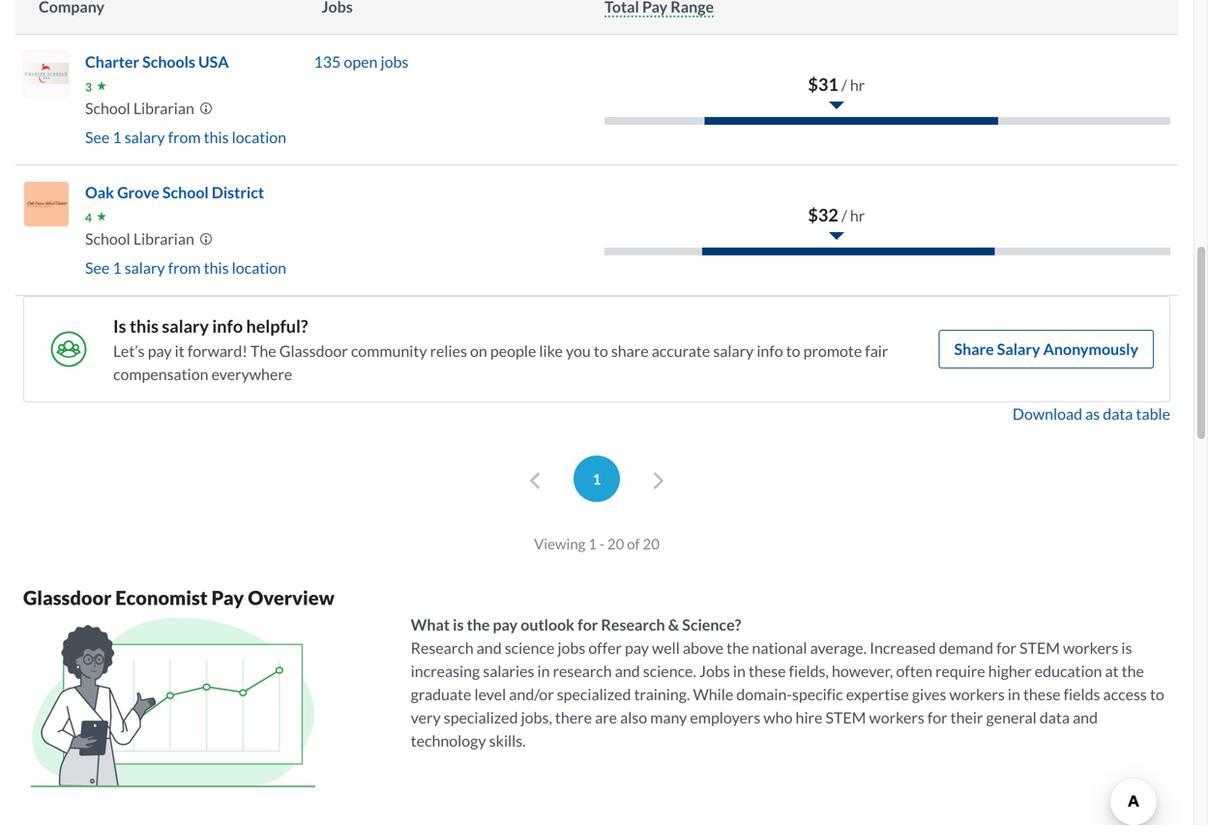 Task type: describe. For each thing, give the bounding box(es) containing it.
see 1 salary from this location for usa
[[85, 128, 286, 147]]

4
[[85, 210, 92, 224]]

hr for $32
[[850, 206, 865, 225]]

$31
[[808, 74, 839, 95]]

librarian for schools
[[133, 99, 194, 118]]

at
[[1105, 662, 1119, 681]]

-
[[600, 535, 605, 552]]

it
[[175, 342, 185, 360]]

1 vertical spatial is
[[1122, 639, 1133, 657]]

many
[[650, 708, 687, 727]]

let's
[[113, 342, 145, 360]]

is
[[113, 315, 126, 337]]

require
[[936, 662, 986, 681]]

this for school
[[204, 258, 229, 277]]

usa
[[198, 52, 229, 71]]

are
[[595, 708, 617, 727]]

jobs inside "what is the pay outlook for research & science? research and science jobs offer pay well above the national average. increased demand for stem workers is increasing salaries in research and science. jobs in these fields, however, often require higher education at the graduate level and/or specialized training. while domain-specific expertise gives workers in these fields access to very specialized jobs, there are also many employers who hire stem workers for their general data and technology skills."
[[558, 639, 586, 657]]

$31 / hr
[[808, 74, 865, 95]]

community
[[351, 342, 427, 360]]

see 1 salary from this location for school
[[85, 258, 286, 277]]

oak
[[85, 183, 114, 202]]

0 horizontal spatial to
[[594, 342, 608, 360]]

0 horizontal spatial is
[[453, 615, 464, 634]]

school for schools
[[85, 99, 130, 118]]

you
[[566, 342, 591, 360]]

3
[[85, 80, 92, 94]]

charter
[[85, 52, 139, 71]]

outlook
[[521, 615, 575, 634]]

table
[[1136, 404, 1171, 423]]

promote
[[804, 342, 862, 360]]

download
[[1013, 404, 1083, 423]]

graduate
[[411, 685, 472, 704]]

accurate
[[652, 342, 710, 360]]

school for grove
[[85, 229, 130, 248]]

2 horizontal spatial pay
[[625, 639, 649, 657]]

oak grove school district link
[[85, 183, 264, 202]]

1 vertical spatial research
[[411, 639, 474, 657]]

science?
[[682, 615, 742, 634]]

this for usa
[[204, 128, 229, 147]]

forward!
[[188, 342, 248, 360]]

1 horizontal spatial specialized
[[557, 685, 631, 704]]

share
[[955, 340, 994, 358]]

jobs
[[699, 662, 730, 681]]

0 vertical spatial info
[[212, 315, 243, 337]]

compensation
[[113, 365, 209, 384]]

$32
[[808, 204, 839, 225]]

gives
[[912, 685, 947, 704]]

skills.
[[489, 731, 526, 750]]

from for school
[[168, 258, 201, 277]]

glassdoor inside the is this salary info helpful? let's pay it forward! the glassdoor community relies on people like you  to share accurate salary info to promote fair compensation everywhere
[[279, 342, 348, 360]]

well
[[652, 639, 680, 657]]

pay
[[212, 586, 244, 610]]

very
[[411, 708, 441, 727]]

there
[[555, 708, 592, 727]]

share salary anonymously link
[[939, 330, 1154, 369]]

0 vertical spatial research
[[601, 615, 665, 634]]

training.
[[634, 685, 690, 704]]

2 horizontal spatial and
[[1073, 708, 1098, 727]]

school librarian for schools
[[85, 99, 194, 118]]

location for charter schools usa
[[232, 128, 286, 147]]

/ for $32
[[842, 206, 847, 225]]

share
[[611, 342, 649, 360]]

salary
[[997, 340, 1041, 358]]

oak grove school district
[[85, 183, 264, 202]]

oak grove school district image
[[23, 181, 70, 227]]

grove
[[117, 183, 159, 202]]

135
[[314, 52, 341, 71]]

what is the pay outlook for research & science? research and science jobs offer pay well above the national average. increased demand for stem workers is increasing salaries in research and science. jobs in these fields, however, often require higher education at the graduate level and/or specialized training. while domain-specific expertise gives workers in these fields access to very specialized jobs, there are also many employers who hire stem workers for their general data and technology skills.
[[411, 615, 1165, 750]]

people
[[490, 342, 536, 360]]

technology
[[411, 731, 486, 750]]

general
[[987, 708, 1037, 727]]

1 vertical spatial these
[[1024, 685, 1061, 704]]

0 horizontal spatial for
[[578, 615, 598, 634]]

1 up oak
[[113, 128, 122, 147]]

from for usa
[[168, 128, 201, 147]]

domain-
[[737, 685, 792, 704]]

1 vertical spatial pay
[[493, 615, 518, 634]]

fair
[[865, 342, 889, 360]]

helpful?
[[246, 315, 308, 337]]

salaries
[[483, 662, 535, 681]]

is this salary info helpful? let's pay it forward! the glassdoor community relies on people like you  to share accurate salary info to promote fair compensation everywhere
[[113, 315, 889, 384]]

data inside "what is the pay outlook for research & science? research and science jobs offer pay well above the national average. increased demand for stem workers is increasing salaries in research and science. jobs in these fields, however, often require higher education at the graduate level and/or specialized training. while domain-specific expertise gives workers in these fields access to very specialized jobs, there are also many employers who hire stem workers for their general data and technology skills."
[[1040, 708, 1070, 727]]

salary right accurate
[[713, 342, 754, 360]]

2 vertical spatial workers
[[869, 708, 925, 727]]

viewing
[[534, 535, 586, 552]]

education
[[1035, 662, 1102, 681]]

schools
[[142, 52, 195, 71]]

salary up is
[[125, 258, 165, 277]]

share salary anonymously
[[955, 340, 1139, 358]]

science
[[505, 639, 555, 657]]

hire
[[796, 708, 823, 727]]

employers
[[690, 708, 761, 727]]

economist
[[115, 586, 208, 610]]

while
[[693, 685, 734, 704]]

access
[[1104, 685, 1147, 704]]



Task type: locate. For each thing, give the bounding box(es) containing it.
hr right $32 at right
[[850, 206, 865, 225]]

everywhere
[[212, 365, 292, 384]]

1 see 1 salary from this location from the top
[[85, 128, 286, 147]]

see 1 salary from this location link
[[85, 126, 286, 149], [85, 256, 286, 280]]

2 hr from the top
[[850, 206, 865, 225]]

0 vertical spatial from
[[168, 128, 201, 147]]

0 vertical spatial for
[[578, 615, 598, 634]]

anonymously
[[1044, 340, 1139, 358]]

pay
[[148, 342, 172, 360], [493, 615, 518, 634], [625, 639, 649, 657]]

for up offer
[[578, 615, 598, 634]]

2 horizontal spatial for
[[997, 639, 1017, 657]]

2 from from the top
[[168, 258, 201, 277]]

the
[[467, 615, 490, 634], [727, 639, 749, 657], [1122, 662, 1145, 681]]

fields
[[1064, 685, 1101, 704]]

these down education
[[1024, 685, 1061, 704]]

0 vertical spatial school
[[85, 99, 130, 118]]

1 horizontal spatial workers
[[950, 685, 1005, 704]]

librarian down schools
[[133, 99, 194, 118]]

see for oak grove school district
[[85, 258, 110, 277]]

from
[[168, 128, 201, 147], [168, 258, 201, 277]]

1 vertical spatial info
[[757, 342, 783, 360]]

the right at
[[1122, 662, 1145, 681]]

pay left well on the bottom right of page
[[625, 639, 649, 657]]

prev icon image
[[523, 469, 547, 493]]

0 horizontal spatial and
[[477, 639, 502, 657]]

see 1 salary from this location
[[85, 128, 286, 147], [85, 258, 286, 277]]

for
[[578, 615, 598, 634], [997, 639, 1017, 657], [928, 708, 948, 727]]

to right you
[[594, 342, 608, 360]]

average.
[[810, 639, 867, 657]]

and/or
[[509, 685, 554, 704]]

1 see from the top
[[85, 128, 110, 147]]

135 open jobs link
[[314, 50, 409, 74]]

/ inside $32 / hr
[[842, 206, 847, 225]]

$32 / hr
[[808, 204, 865, 225]]

0 horizontal spatial specialized
[[444, 708, 518, 727]]

1 up is
[[113, 258, 122, 277]]

info up forward!
[[212, 315, 243, 337]]

from down oak grove school district link
[[168, 258, 201, 277]]

0 horizontal spatial workers
[[869, 708, 925, 727]]

science.
[[643, 662, 696, 681]]

1 vertical spatial specialized
[[444, 708, 518, 727]]

see for charter schools usa
[[85, 128, 110, 147]]

higher
[[989, 662, 1032, 681]]

1 vertical spatial school
[[162, 183, 209, 202]]

1 link
[[574, 456, 620, 502]]

hr for $31
[[850, 75, 865, 94]]

1 horizontal spatial jobs
[[558, 639, 586, 657]]

1 vertical spatial and
[[615, 662, 640, 681]]

1 vertical spatial stem
[[826, 708, 866, 727]]

stem down specific
[[826, 708, 866, 727]]

0 horizontal spatial info
[[212, 315, 243, 337]]

/ right $31
[[842, 75, 847, 94]]

0 horizontal spatial jobs
[[381, 52, 409, 71]]

0 vertical spatial jobs
[[381, 52, 409, 71]]

for down gives
[[928, 708, 948, 727]]

pay left it
[[148, 342, 172, 360]]

1 horizontal spatial pay
[[493, 615, 518, 634]]

relies
[[430, 342, 467, 360]]

this down district
[[204, 258, 229, 277]]

pay inside the is this salary info helpful? let's pay it forward! the glassdoor community relies on people like you  to share accurate salary info to promote fair compensation everywhere
[[148, 342, 172, 360]]

however,
[[832, 662, 893, 681]]

research
[[601, 615, 665, 634], [411, 639, 474, 657]]

librarian down oak grove school district link
[[133, 229, 194, 248]]

on
[[470, 342, 488, 360]]

the up jobs
[[727, 639, 749, 657]]

1 vertical spatial workers
[[950, 685, 1005, 704]]

jobs right the open
[[381, 52, 409, 71]]

next icon image
[[647, 469, 671, 493]]

0 horizontal spatial stem
[[826, 708, 866, 727]]

/ for $31
[[842, 75, 847, 94]]

1 horizontal spatial for
[[928, 708, 948, 727]]

salary up it
[[162, 315, 209, 337]]

see 1 salary from this location link for school
[[85, 256, 286, 280]]

jobs
[[381, 52, 409, 71], [558, 639, 586, 657]]

2 see 1 salary from this location link from the top
[[85, 256, 286, 280]]

0 vertical spatial pay
[[148, 342, 172, 360]]

to
[[594, 342, 608, 360], [786, 342, 801, 360], [1150, 685, 1165, 704]]

workers down expertise
[[869, 708, 925, 727]]

hr right $31
[[850, 75, 865, 94]]

1 / from the top
[[842, 75, 847, 94]]

1 horizontal spatial data
[[1103, 404, 1133, 423]]

what
[[411, 615, 450, 634]]

0 horizontal spatial data
[[1040, 708, 1070, 727]]

location up district
[[232, 128, 286, 147]]

0 vertical spatial location
[[232, 128, 286, 147]]

1 horizontal spatial stem
[[1020, 639, 1060, 657]]

is up access at bottom
[[1122, 639, 1133, 657]]

0 vertical spatial and
[[477, 639, 502, 657]]

1 vertical spatial see 1 salary from this location
[[85, 258, 286, 277]]

school librarian down charter schools usa
[[85, 99, 194, 118]]

1 hr from the top
[[850, 75, 865, 94]]

2 20 from the left
[[643, 535, 660, 552]]

0 vertical spatial specialized
[[557, 685, 631, 704]]

in up general
[[1008, 685, 1021, 704]]

1 horizontal spatial these
[[1024, 685, 1061, 704]]

1 horizontal spatial to
[[786, 342, 801, 360]]

2 see from the top
[[85, 258, 110, 277]]

charter schools usa image
[[23, 50, 70, 97]]

see down 4
[[85, 258, 110, 277]]

1 horizontal spatial is
[[1122, 639, 1133, 657]]

1 vertical spatial the
[[727, 639, 749, 657]]

their
[[951, 708, 984, 727]]

as
[[1086, 404, 1100, 423]]

0 horizontal spatial research
[[411, 639, 474, 657]]

and down offer
[[615, 662, 640, 681]]

to right access at bottom
[[1150, 685, 1165, 704]]

research up increasing
[[411, 639, 474, 657]]

1 vertical spatial for
[[997, 639, 1017, 657]]

1 horizontal spatial in
[[733, 662, 746, 681]]

0 vertical spatial see
[[85, 128, 110, 147]]

district
[[212, 183, 264, 202]]

0 vertical spatial glassdoor
[[279, 342, 348, 360]]

0 vertical spatial the
[[467, 615, 490, 634]]

also
[[620, 708, 647, 727]]

increased
[[870, 639, 936, 657]]

2 horizontal spatial in
[[1008, 685, 1021, 704]]

data right as on the right of page
[[1103, 404, 1133, 423]]

1 20 from the left
[[608, 535, 624, 552]]

1 from from the top
[[168, 128, 201, 147]]

/
[[842, 75, 847, 94], [842, 206, 847, 225]]

workers up at
[[1063, 639, 1119, 657]]

and down fields
[[1073, 708, 1098, 727]]

research
[[553, 662, 612, 681]]

see 1 salary from this location link up oak grove school district
[[85, 126, 286, 149]]

salary up grove
[[125, 128, 165, 147]]

the right what
[[467, 615, 490, 634]]

2 vertical spatial school
[[85, 229, 130, 248]]

0 horizontal spatial these
[[749, 662, 786, 681]]

0 horizontal spatial pay
[[148, 342, 172, 360]]

see 1 salary from this location up oak grove school district
[[85, 128, 286, 147]]

1 horizontal spatial 20
[[643, 535, 660, 552]]

0 vertical spatial stem
[[1020, 639, 1060, 657]]

1 vertical spatial see
[[85, 258, 110, 277]]

1 horizontal spatial info
[[757, 342, 783, 360]]

jobs up the research
[[558, 639, 586, 657]]

national
[[752, 639, 807, 657]]

in up and/or
[[537, 662, 550, 681]]

like
[[539, 342, 563, 360]]

1 vertical spatial hr
[[850, 206, 865, 225]]

1 vertical spatial glassdoor
[[23, 586, 112, 610]]

to inside "what is the pay outlook for research & science? research and science jobs offer pay well above the national average. increased demand for stem workers is increasing salaries in research and science. jobs in these fields, however, often require higher education at the graduate level and/or specialized training. while domain-specific expertise gives workers in these fields access to very specialized jobs, there are also many employers who hire stem workers for their general data and technology skills."
[[1150, 685, 1165, 704]]

1 vertical spatial from
[[168, 258, 201, 277]]

glassdoor left economist
[[23, 586, 112, 610]]

1 librarian from the top
[[133, 99, 194, 118]]

2 see 1 salary from this location from the top
[[85, 258, 286, 277]]

/ inside $31 / hr
[[842, 75, 847, 94]]

charter schools usa
[[85, 52, 229, 71]]

20 right the -
[[608, 535, 624, 552]]

0 vertical spatial school librarian
[[85, 99, 194, 118]]

0 vertical spatial /
[[842, 75, 847, 94]]

workers
[[1063, 639, 1119, 657], [950, 685, 1005, 704], [869, 708, 925, 727]]

1 vertical spatial see 1 salary from this location link
[[85, 256, 286, 280]]

overview
[[248, 586, 335, 610]]

level
[[475, 685, 506, 704]]

0 vertical spatial see 1 salary from this location
[[85, 128, 286, 147]]

2 / from the top
[[842, 206, 847, 225]]

1 vertical spatial school librarian
[[85, 229, 194, 248]]

0 vertical spatial hr
[[850, 75, 865, 94]]

download as data table
[[1013, 404, 1171, 423]]

1 left the -
[[589, 535, 597, 552]]

of
[[627, 535, 640, 552]]

research up offer
[[601, 615, 665, 634]]

0 horizontal spatial in
[[537, 662, 550, 681]]

1 horizontal spatial glassdoor
[[279, 342, 348, 360]]

20 right of
[[643, 535, 660, 552]]

often
[[896, 662, 933, 681]]

stem up education
[[1020, 639, 1060, 657]]

glassdoor down helpful?
[[279, 342, 348, 360]]

2 vertical spatial pay
[[625, 639, 649, 657]]

0 vertical spatial librarian
[[133, 99, 194, 118]]

these up domain-
[[749, 662, 786, 681]]

location up helpful?
[[232, 258, 286, 277]]

0 vertical spatial these
[[749, 662, 786, 681]]

/ right $32 at right
[[842, 206, 847, 225]]

1 vertical spatial /
[[842, 206, 847, 225]]

1 horizontal spatial the
[[727, 639, 749, 657]]

location for oak grove school district
[[232, 258, 286, 277]]

salary
[[125, 128, 165, 147], [125, 258, 165, 277], [162, 315, 209, 337], [713, 342, 754, 360]]

in right jobs
[[733, 662, 746, 681]]

pay up science
[[493, 615, 518, 634]]

1 vertical spatial this
[[204, 258, 229, 277]]

1 vertical spatial data
[[1040, 708, 1070, 727]]

viewing 1 - 20 of 20
[[534, 535, 660, 552]]

2 vertical spatial and
[[1073, 708, 1098, 727]]

offer
[[589, 639, 622, 657]]

these
[[749, 662, 786, 681], [1024, 685, 1061, 704]]

see 1 salary from this location down oak grove school district link
[[85, 258, 286, 277]]

0 vertical spatial workers
[[1063, 639, 1119, 657]]

2 vertical spatial this
[[130, 315, 159, 337]]

fields,
[[789, 662, 829, 681]]

2 vertical spatial for
[[928, 708, 948, 727]]

1 location from the top
[[232, 128, 286, 147]]

above
[[683, 639, 724, 657]]

2 horizontal spatial to
[[1150, 685, 1165, 704]]

and
[[477, 639, 502, 657], [615, 662, 640, 681], [1073, 708, 1098, 727]]

charter schools usa link
[[85, 52, 229, 71]]

2 vertical spatial the
[[1122, 662, 1145, 681]]

specialized down the research
[[557, 685, 631, 704]]

2 librarian from the top
[[133, 229, 194, 248]]

school right grove
[[162, 183, 209, 202]]

for up higher
[[997, 639, 1017, 657]]

is right what
[[453, 615, 464, 634]]

from up oak grove school district
[[168, 128, 201, 147]]

glassdoor
[[279, 342, 348, 360], [23, 586, 112, 610]]

download as data table link
[[1013, 403, 1171, 426]]

2 school librarian from the top
[[85, 229, 194, 248]]

workers up their
[[950, 685, 1005, 704]]

2 location from the top
[[232, 258, 286, 277]]

0 horizontal spatial glassdoor
[[23, 586, 112, 610]]

0 horizontal spatial the
[[467, 615, 490, 634]]

the
[[251, 342, 276, 360]]

specific
[[792, 685, 843, 704]]

info left promote
[[757, 342, 783, 360]]

school librarian for grove
[[85, 229, 194, 248]]

see 1 salary from this location link down oak grove school district link
[[85, 256, 286, 280]]

this right is
[[130, 315, 159, 337]]

this inside the is this salary info helpful? let's pay it forward! the glassdoor community relies on people like you  to share accurate salary info to promote fair compensation everywhere
[[130, 315, 159, 337]]

to left promote
[[786, 342, 801, 360]]

glassdoor economist pay overview
[[23, 586, 335, 610]]

this up district
[[204, 128, 229, 147]]

0 vertical spatial see 1 salary from this location link
[[85, 126, 286, 149]]

demand
[[939, 639, 994, 657]]

who
[[764, 708, 793, 727]]

0 vertical spatial data
[[1103, 404, 1133, 423]]

20
[[608, 535, 624, 552], [643, 535, 660, 552]]

2 horizontal spatial workers
[[1063, 639, 1119, 657]]

school down 3
[[85, 99, 130, 118]]

and up salaries
[[477, 639, 502, 657]]

1 see 1 salary from this location link from the top
[[85, 126, 286, 149]]

1 horizontal spatial and
[[615, 662, 640, 681]]

school librarian down grove
[[85, 229, 194, 248]]

2 horizontal spatial the
[[1122, 662, 1145, 681]]

0 vertical spatial is
[[453, 615, 464, 634]]

1 vertical spatial location
[[232, 258, 286, 277]]

librarian for grove
[[133, 229, 194, 248]]

hr inside $31 / hr
[[850, 75, 865, 94]]

data
[[1103, 404, 1133, 423], [1040, 708, 1070, 727]]

data down fields
[[1040, 708, 1070, 727]]

1 vertical spatial jobs
[[558, 639, 586, 657]]

hr
[[850, 75, 865, 94], [850, 206, 865, 225]]

jobs,
[[521, 708, 552, 727]]

1 school librarian from the top
[[85, 99, 194, 118]]

1 right prev icon
[[593, 470, 601, 488]]

school down 4
[[85, 229, 130, 248]]

1 vertical spatial librarian
[[133, 229, 194, 248]]

0 vertical spatial this
[[204, 128, 229, 147]]

0 horizontal spatial 20
[[608, 535, 624, 552]]

&
[[668, 615, 679, 634]]

librarian
[[133, 99, 194, 118], [133, 229, 194, 248]]

expertise
[[846, 685, 909, 704]]

1 horizontal spatial research
[[601, 615, 665, 634]]

specialized down the "level"
[[444, 708, 518, 727]]

hr inside $32 / hr
[[850, 206, 865, 225]]

see down 3
[[85, 128, 110, 147]]

increasing
[[411, 662, 480, 681]]

135 open jobs
[[314, 52, 409, 71]]

see 1 salary from this location link for usa
[[85, 126, 286, 149]]



Task type: vqa. For each thing, say whether or not it's contained in the screenshot.
USA
yes



